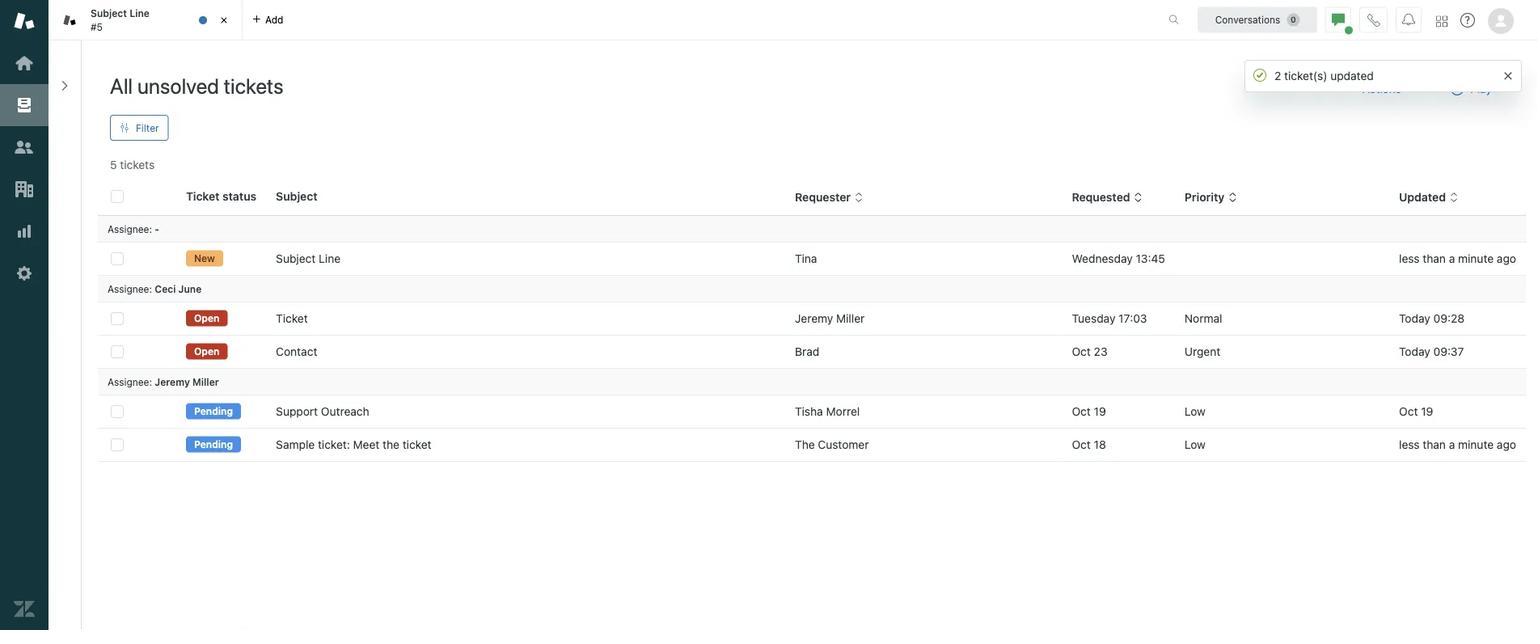 Task type: locate. For each thing, give the bounding box(es) containing it.
0 vertical spatial open
[[194, 313, 220, 324]]

2 today from the top
[[1400, 345, 1431, 358]]

2 low from the top
[[1185, 438, 1206, 452]]

customers image
[[14, 137, 35, 158]]

line inside subject line #5
[[130, 8, 150, 19]]

ticket for ticket status
[[186, 190, 220, 203]]

subject up the #5
[[91, 8, 127, 19]]

2 minute from the top
[[1459, 438, 1495, 452]]

tisha morrel
[[795, 405, 860, 418]]

1 vertical spatial low
[[1185, 438, 1206, 452]]

row down 'jeremy miller' on the right
[[98, 335, 1527, 369]]

× button
[[1504, 64, 1514, 83]]

today
[[1400, 312, 1431, 325], [1400, 345, 1431, 358]]

expand views pane image
[[58, 79, 71, 92]]

0 vertical spatial pending
[[194, 406, 233, 417]]

0 horizontal spatial line
[[130, 8, 150, 19]]

ceci
[[155, 283, 176, 295]]

1 low from the top
[[1185, 405, 1206, 418]]

1 vertical spatial tickets
[[120, 158, 155, 172]]

subject line
[[276, 252, 341, 265]]

2 oct 19 from the left
[[1400, 405, 1434, 418]]

open down june
[[194, 313, 220, 324]]

1 assignee: from the top
[[108, 223, 152, 235]]

2 assignee: from the top
[[108, 283, 152, 295]]

all
[[110, 73, 133, 98]]

1 19 from the left
[[1094, 405, 1107, 418]]

subject up ticket link
[[276, 252, 316, 265]]

main element
[[0, 0, 49, 630]]

1 less than a minute ago from the top
[[1400, 252, 1517, 265]]

jeremy inside row
[[795, 312, 834, 325]]

1 vertical spatial ago
[[1498, 438, 1517, 452]]

sample ticket: meet the ticket
[[276, 438, 432, 452]]

button displays agent's chat status as online. image
[[1333, 13, 1346, 26]]

1 row from the top
[[98, 242, 1527, 276]]

oct 19
[[1072, 405, 1107, 418], [1400, 405, 1434, 418]]

updated button
[[1400, 190, 1460, 205]]

2 vertical spatial assignee:
[[108, 376, 152, 388]]

2 open from the top
[[194, 346, 220, 357]]

1 vertical spatial today
[[1400, 345, 1431, 358]]

subject line link
[[276, 251, 341, 267]]

zendesk image
[[14, 599, 35, 620]]

assignee:
[[108, 223, 152, 235], [108, 283, 152, 295], [108, 376, 152, 388]]

1 vertical spatial minute
[[1459, 438, 1495, 452]]

zendesk support image
[[14, 11, 35, 32]]

a
[[1450, 252, 1456, 265], [1450, 438, 1456, 452]]

tuesday
[[1072, 312, 1116, 325]]

tab
[[49, 0, 243, 40]]

23
[[1094, 345, 1108, 358]]

ticket up contact
[[276, 312, 308, 325]]

pending
[[194, 406, 233, 417], [194, 439, 233, 450]]

oct 19 up oct 18
[[1072, 405, 1107, 418]]

row
[[98, 242, 1527, 276], [98, 302, 1527, 335], [98, 335, 1527, 369], [98, 395, 1527, 428], [98, 428, 1527, 462]]

row containing support outreach
[[98, 395, 1527, 428]]

0 vertical spatial ticket
[[186, 190, 220, 203]]

1 horizontal spatial oct 19
[[1400, 405, 1434, 418]]

get started image
[[14, 53, 35, 74]]

1 ago from the top
[[1498, 252, 1517, 265]]

1 vertical spatial than
[[1424, 438, 1447, 452]]

2 ticket(s) updated
[[1275, 69, 1375, 83]]

1 horizontal spatial miller
[[837, 312, 865, 325]]

ago
[[1498, 252, 1517, 265], [1498, 438, 1517, 452]]

0 vertical spatial ago
[[1498, 252, 1517, 265]]

minute
[[1459, 252, 1495, 265], [1459, 438, 1495, 452]]

low
[[1185, 405, 1206, 418], [1185, 438, 1206, 452]]

2 vertical spatial subject
[[276, 252, 316, 265]]

2
[[1275, 69, 1282, 83]]

19 down 'today 09:37'
[[1422, 405, 1434, 418]]

1 vertical spatial a
[[1450, 438, 1456, 452]]

jeremy
[[795, 312, 834, 325], [155, 376, 190, 388]]

close image
[[216, 12, 232, 28]]

priority button
[[1185, 190, 1238, 205]]

ticket left status
[[186, 190, 220, 203]]

brad
[[795, 345, 820, 358]]

contact
[[276, 345, 318, 358]]

pending for sample ticket: meet the ticket
[[194, 439, 233, 450]]

oct left "23"
[[1072, 345, 1091, 358]]

oct down 'today 09:37'
[[1400, 405, 1419, 418]]

support outreach
[[276, 405, 370, 418]]

less
[[1400, 252, 1420, 265], [1400, 438, 1420, 452]]

ticket for ticket
[[276, 312, 308, 325]]

0 vertical spatial subject
[[91, 8, 127, 19]]

jeremy miller
[[795, 312, 865, 325]]

miller
[[837, 312, 865, 325], [193, 376, 219, 388]]

sample ticket: meet the ticket link
[[276, 437, 432, 453]]

4 row from the top
[[98, 395, 1527, 428]]

requester
[[795, 191, 851, 204]]

status
[[223, 190, 257, 203]]

ticket
[[186, 190, 220, 203], [276, 312, 308, 325]]

ticket:
[[318, 438, 350, 452]]

today left '09:37'
[[1400, 345, 1431, 358]]

subject inside subject line #5
[[91, 8, 127, 19]]

1 vertical spatial open
[[194, 346, 220, 357]]

oct
[[1072, 345, 1091, 358], [1072, 405, 1091, 418], [1400, 405, 1419, 418], [1072, 438, 1091, 452]]

0 vertical spatial today
[[1400, 312, 1431, 325]]

1 horizontal spatial 19
[[1422, 405, 1434, 418]]

organizations image
[[14, 179, 35, 200]]

tickets
[[224, 73, 284, 98], [120, 158, 155, 172]]

1 vertical spatial ticket
[[276, 312, 308, 325]]

low for oct 19
[[1185, 405, 1206, 418]]

all unsolved tickets
[[110, 73, 284, 98]]

subject for subject
[[276, 190, 318, 203]]

0 vertical spatial line
[[130, 8, 150, 19]]

0 horizontal spatial ticket
[[186, 190, 220, 203]]

assignee: for assignee: jeremy miller
[[108, 376, 152, 388]]

open up assignee: jeremy miller
[[194, 346, 220, 357]]

tickets right 5
[[120, 158, 155, 172]]

oct 23
[[1072, 345, 1108, 358]]

row up 'brad'
[[98, 302, 1527, 335]]

1 vertical spatial line
[[319, 252, 341, 265]]

3 assignee: from the top
[[108, 376, 152, 388]]

0 vertical spatial than
[[1424, 252, 1447, 265]]

row up 'jeremy miller' on the right
[[98, 242, 1527, 276]]

updated
[[1331, 69, 1375, 83]]

1 pending from the top
[[194, 406, 233, 417]]

open for contact
[[194, 346, 220, 357]]

1 vertical spatial less than a minute ago
[[1400, 438, 1517, 452]]

morrel
[[827, 405, 860, 418]]

tabs tab list
[[49, 0, 1152, 40]]

1 vertical spatial assignee:
[[108, 283, 152, 295]]

assignee: jeremy miller
[[108, 376, 219, 388]]

1 vertical spatial jeremy
[[155, 376, 190, 388]]

wednesday 13:45
[[1072, 252, 1166, 265]]

1 horizontal spatial tickets
[[224, 73, 284, 98]]

0 horizontal spatial oct 19
[[1072, 405, 1107, 418]]

0 vertical spatial a
[[1450, 252, 1456, 265]]

0 horizontal spatial jeremy
[[155, 376, 190, 388]]

1 minute from the top
[[1459, 252, 1495, 265]]

2 less than a minute ago from the top
[[1400, 438, 1517, 452]]

tickets down add "popup button"
[[224, 73, 284, 98]]

oct left 18
[[1072, 438, 1091, 452]]

19
[[1094, 405, 1107, 418], [1422, 405, 1434, 418]]

0 horizontal spatial 19
[[1094, 405, 1107, 418]]

today left 09:28
[[1400, 312, 1431, 325]]

line
[[130, 8, 150, 19], [319, 252, 341, 265]]

0 vertical spatial miller
[[837, 312, 865, 325]]

1 horizontal spatial jeremy
[[795, 312, 834, 325]]

ticket link
[[276, 311, 308, 327]]

ticket status
[[186, 190, 257, 203]]

3 row from the top
[[98, 335, 1527, 369]]

1 vertical spatial less
[[1400, 438, 1420, 452]]

13:45
[[1136, 252, 1166, 265]]

1 horizontal spatial line
[[319, 252, 341, 265]]

requested button
[[1072, 190, 1144, 205]]

1 horizontal spatial ticket
[[276, 312, 308, 325]]

5 tickets
[[110, 158, 155, 172]]

subject
[[91, 8, 127, 19], [276, 190, 318, 203], [276, 252, 316, 265]]

subject for subject line #5
[[91, 8, 127, 19]]

2 pending from the top
[[194, 439, 233, 450]]

row up the
[[98, 395, 1527, 428]]

×
[[1504, 64, 1514, 83]]

0 vertical spatial assignee:
[[108, 223, 152, 235]]

play button
[[1438, 73, 1507, 105]]

than
[[1424, 252, 1447, 265], [1424, 438, 1447, 452]]

0 vertical spatial minute
[[1459, 252, 1495, 265]]

1 vertical spatial subject
[[276, 190, 318, 203]]

1 vertical spatial pending
[[194, 439, 233, 450]]

19 up 18
[[1094, 405, 1107, 418]]

0 vertical spatial tickets
[[224, 73, 284, 98]]

0 vertical spatial less than a minute ago
[[1400, 252, 1517, 265]]

2 row from the top
[[98, 302, 1527, 335]]

1 today from the top
[[1400, 312, 1431, 325]]

june
[[178, 283, 202, 295]]

5 row from the top
[[98, 428, 1527, 462]]

0 vertical spatial jeremy
[[795, 312, 834, 325]]

less than a minute ago
[[1400, 252, 1517, 265], [1400, 438, 1517, 452]]

conversations button
[[1198, 7, 1318, 33]]

add button
[[243, 0, 293, 40]]

1 vertical spatial miller
[[193, 376, 219, 388]]

1 open from the top
[[194, 313, 220, 324]]

oct 19 down 'today 09:37'
[[1400, 405, 1434, 418]]

filter button
[[110, 115, 169, 141]]

0 vertical spatial less
[[1400, 252, 1420, 265]]

oct up oct 18
[[1072, 405, 1091, 418]]

wednesday
[[1072, 252, 1133, 265]]

0 vertical spatial low
[[1185, 405, 1206, 418]]

open
[[194, 313, 220, 324], [194, 346, 220, 357]]

row down tisha
[[98, 428, 1527, 462]]

play
[[1471, 82, 1493, 95]]

subject right status
[[276, 190, 318, 203]]



Task type: vqa. For each thing, say whether or not it's contained in the screenshot.
.Zendesk.Com
no



Task type: describe. For each thing, give the bounding box(es) containing it.
new
[[194, 253, 215, 264]]

row containing ticket
[[98, 302, 1527, 335]]

outreach
[[321, 405, 370, 418]]

2 than from the top
[[1424, 438, 1447, 452]]

requested
[[1072, 191, 1131, 204]]

ticket
[[403, 438, 432, 452]]

zendesk products image
[[1437, 16, 1448, 27]]

assignee: for assignee: ceci june
[[108, 283, 152, 295]]

today 09:37
[[1400, 345, 1465, 358]]

the
[[795, 438, 815, 452]]

normal
[[1185, 312, 1223, 325]]

get help image
[[1461, 13, 1476, 28]]

unsolved
[[137, 73, 219, 98]]

filter
[[136, 122, 159, 134]]

pending for support outreach
[[194, 406, 233, 417]]

tuesday 17:03
[[1072, 312, 1148, 325]]

meet
[[353, 438, 380, 452]]

-
[[155, 223, 159, 235]]

oct 18
[[1072, 438, 1107, 452]]

1 than from the top
[[1424, 252, 1447, 265]]

line for subject line
[[319, 252, 341, 265]]

subject for subject line
[[276, 252, 316, 265]]

tina
[[795, 252, 818, 265]]

requester button
[[795, 190, 864, 205]]

09:28
[[1434, 312, 1465, 325]]

#5
[[91, 21, 103, 32]]

priority
[[1185, 191, 1225, 204]]

2 19 from the left
[[1422, 405, 1434, 418]]

customer
[[818, 438, 869, 452]]

conversations
[[1216, 14, 1281, 25]]

ticket(s)
[[1285, 69, 1328, 83]]

18
[[1094, 438, 1107, 452]]

open for ticket
[[194, 313, 220, 324]]

oct for less than a minute ago
[[1072, 438, 1091, 452]]

assignee: -
[[108, 223, 159, 235]]

1 oct 19 from the left
[[1072, 405, 1107, 418]]

tab containing subject line
[[49, 0, 243, 40]]

today for today 09:28
[[1400, 312, 1431, 325]]

oct for today 09:37
[[1072, 345, 1091, 358]]

2 a from the top
[[1450, 438, 1456, 452]]

today 09:28
[[1400, 312, 1465, 325]]

updated
[[1400, 191, 1447, 204]]

low for oct 18
[[1185, 438, 1206, 452]]

the
[[383, 438, 400, 452]]

contact link
[[276, 344, 318, 360]]

the customer
[[795, 438, 869, 452]]

row containing subject line
[[98, 242, 1527, 276]]

assignee: ceci june
[[108, 283, 202, 295]]

row containing contact
[[98, 335, 1527, 369]]

add
[[265, 14, 284, 25]]

1 less from the top
[[1400, 252, 1420, 265]]

support outreach link
[[276, 404, 370, 420]]

0 horizontal spatial tickets
[[120, 158, 155, 172]]

today for today 09:37
[[1400, 345, 1431, 358]]

subject line #5
[[91, 8, 150, 32]]

tisha
[[795, 405, 823, 418]]

sample
[[276, 438, 315, 452]]

reporting image
[[14, 221, 35, 242]]

support
[[276, 405, 318, 418]]

2 less from the top
[[1400, 438, 1420, 452]]

09:37
[[1434, 345, 1465, 358]]

admin image
[[14, 263, 35, 284]]

oct for oct 19
[[1072, 405, 1091, 418]]

2 ago from the top
[[1498, 438, 1517, 452]]

5
[[110, 158, 117, 172]]

1 a from the top
[[1450, 252, 1456, 265]]

17:03
[[1119, 312, 1148, 325]]

assignee: for assignee: -
[[108, 223, 152, 235]]

urgent
[[1185, 345, 1221, 358]]

0 horizontal spatial miller
[[193, 376, 219, 388]]

notifications image
[[1403, 13, 1416, 26]]

views image
[[14, 95, 35, 116]]

row containing sample ticket: meet the ticket
[[98, 428, 1527, 462]]

line for subject line #5
[[130, 8, 150, 19]]



